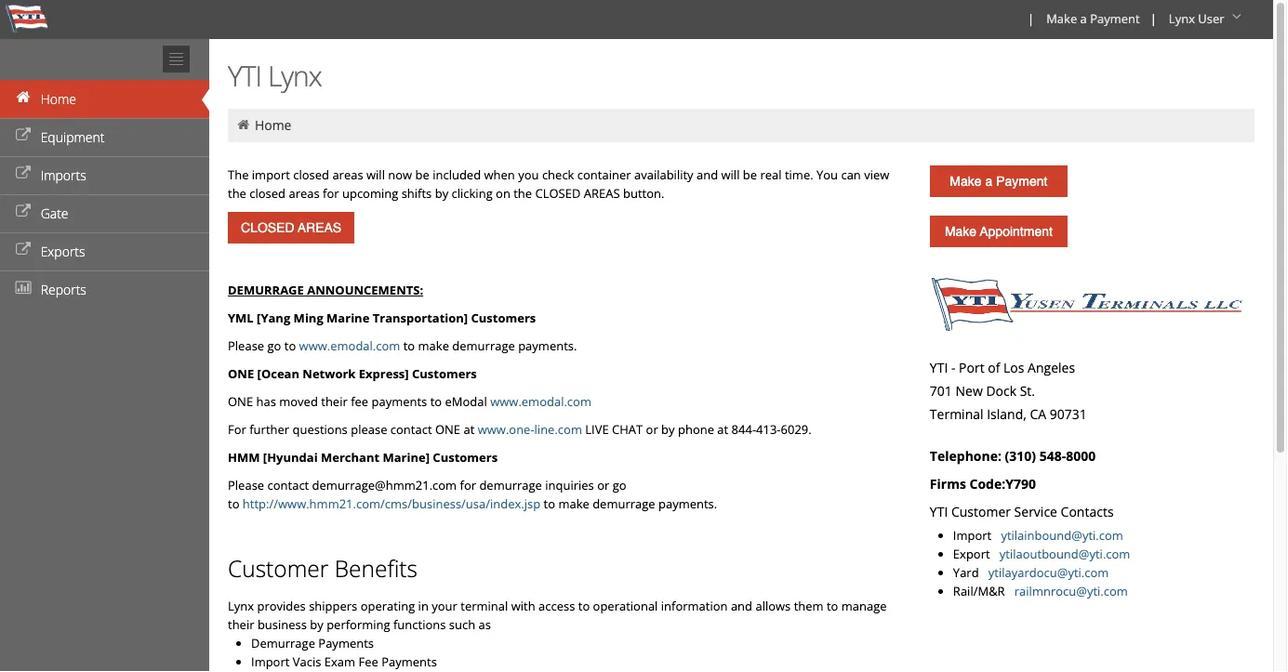 Task type: vqa. For each thing, say whether or not it's contained in the screenshot.
bottommost payments.
yes



Task type: describe. For each thing, give the bounding box(es) containing it.
lynx provides shippers operating in your terminal with access to operational information and allows them to manage their business by performing functions such as demurrage payments import vacis exam fee payments
[[228, 598, 887, 671]]

1 vertical spatial areas
[[289, 185, 320, 202]]

0 horizontal spatial home
[[41, 90, 76, 108]]

equipment link
[[0, 118, 209, 156]]

and inside lynx provides shippers operating in your terminal with access to operational information and allows them to manage their business by performing functions such as demurrage payments import vacis exam fee payments
[[731, 598, 753, 615]]

contacts
[[1061, 503, 1114, 521]]

0 vertical spatial payments
[[319, 636, 374, 652]]

the import closed areas will now be included when you check container availability and will be real time.  you can view the closed areas for upcoming shifts by clicking on the closed areas button.
[[228, 167, 890, 202]]

operating
[[361, 598, 415, 615]]

ytilainbound@yti.com
[[1002, 528, 1124, 544]]

check
[[542, 167, 575, 183]]

demurrage announcements:
[[228, 282, 424, 299]]

live
[[586, 422, 609, 438]]

them
[[794, 598, 824, 615]]

bar chart image
[[14, 282, 33, 295]]

new
[[956, 382, 983, 400]]

yti for yti customer service contacts
[[930, 503, 949, 521]]

home image inside "home" link
[[14, 91, 33, 104]]

1 be from the left
[[416, 167, 430, 183]]

terminal
[[930, 406, 984, 423]]

0 vertical spatial closed
[[293, 167, 329, 183]]

demurrage
[[228, 282, 304, 299]]

upcoming
[[342, 185, 399, 202]]

exports
[[41, 243, 85, 261]]

reports link
[[0, 271, 209, 309]]

of
[[988, 359, 1001, 377]]

telephone: (310) 548-8000
[[930, 448, 1096, 465]]

terminal
[[461, 598, 508, 615]]

provides
[[257, 598, 306, 615]]

chat
[[612, 422, 643, 438]]

yml
[[228, 310, 254, 327]]

1 vertical spatial by
[[662, 422, 675, 438]]

external link image for gate
[[14, 206, 33, 219]]

gate
[[41, 205, 68, 222]]

telephone:
[[930, 448, 1002, 465]]

(310)
[[1006, 448, 1037, 465]]

www.one-line.com link
[[478, 422, 582, 438]]

in
[[418, 598, 429, 615]]

2 will from the left
[[722, 167, 740, 183]]

their inside lynx provides shippers operating in your terminal with access to operational information and allows them to manage their business by performing functions such as demurrage payments import vacis exam fee payments
[[228, 617, 255, 634]]

shippers
[[309, 598, 358, 615]]

shifts
[[402, 185, 432, 202]]

demurrage@hmm21.com
[[312, 477, 457, 494]]

0 horizontal spatial closed
[[250, 185, 286, 202]]

844-
[[732, 422, 757, 438]]

0 horizontal spatial home link
[[0, 80, 209, 118]]

1 horizontal spatial a
[[1081, 10, 1088, 27]]

please contact demurrage@hmm21.com for demurrage inquiries or go to
[[228, 477, 627, 513]]

on
[[496, 185, 511, 202]]

yti for yti lynx
[[228, 57, 262, 95]]

0 vertical spatial customers
[[471, 310, 536, 327]]

user
[[1199, 10, 1225, 27]]

8000
[[1067, 448, 1096, 465]]

one has moved their fee payments to emodal www.emodal.com
[[228, 394, 592, 410]]

0 vertical spatial payments.
[[518, 338, 577, 355]]

to down inquiries
[[544, 496, 556, 513]]

payments
[[372, 394, 427, 410]]

1 horizontal spatial home
[[255, 116, 292, 134]]

customer benefits
[[228, 554, 418, 584]]

ytilayardocu@yti.com
[[989, 565, 1110, 582]]

413-
[[757, 422, 781, 438]]

to up [ocean at the bottom of the page
[[285, 338, 296, 355]]

http://www.hmm21.com/cms/business/usa/index.jsp link
[[243, 496, 541, 513]]

yti lynx
[[228, 57, 322, 95]]

http://www.hmm21.com/cms/business/usa/index.jsp
[[243, 496, 541, 513]]

export
[[954, 546, 991, 563]]

demurrage inside please contact demurrage@hmm21.com for demurrage inquiries or go to
[[480, 477, 542, 494]]

st.
[[1021, 382, 1036, 400]]

2 | from the left
[[1151, 10, 1157, 27]]

imports link
[[0, 156, 209, 194]]

merchant
[[321, 449, 380, 466]]

1 horizontal spatial import
[[954, 528, 998, 544]]

line.com
[[535, 422, 582, 438]]

rail/m&r
[[954, 583, 1006, 600]]

yti - port of los angeles 701 new dock st. terminal island, ca 90731
[[930, 359, 1088, 423]]

[hyundai
[[263, 449, 318, 466]]

time.
[[785, 167, 814, 183]]

1 at from the left
[[464, 422, 475, 438]]

2 vertical spatial one
[[435, 422, 461, 438]]

equipment
[[41, 128, 105, 146]]

you
[[518, 167, 539, 183]]

to right them on the bottom
[[827, 598, 839, 615]]

can
[[842, 167, 862, 183]]

gate link
[[0, 194, 209, 233]]

one [ocean network express] customers
[[228, 366, 477, 382]]

548-
[[1040, 448, 1067, 465]]

0 vertical spatial go
[[268, 338, 281, 355]]

2 vertical spatial make
[[945, 224, 977, 239]]

ming
[[294, 310, 324, 327]]

dock
[[987, 382, 1017, 400]]

one for one has moved their fee payments to emodal www.emodal.com
[[228, 394, 253, 410]]

demurrage
[[251, 636, 315, 652]]

external link image for exports
[[14, 244, 33, 257]]

http://www.hmm21.com/cms/business/usa/index.jsp to make demurrage payments.
[[243, 496, 718, 513]]

by inside the import closed areas will now be included when you check container availability and will be real time.  you can view the closed areas for upcoming shifts by clicking on the closed areas button.
[[435, 185, 449, 202]]

1 horizontal spatial www.emodal.com
[[491, 394, 592, 410]]

6029.
[[781, 422, 812, 438]]

1 vertical spatial make
[[950, 174, 982, 189]]

0 vertical spatial make a payment
[[1047, 10, 1141, 27]]

0 vertical spatial make
[[1047, 10, 1078, 27]]

2 be from the left
[[743, 167, 758, 183]]

exports link
[[0, 233, 209, 271]]

1 horizontal spatial make
[[559, 496, 590, 513]]

container
[[578, 167, 631, 183]]

1 vertical spatial payments
[[382, 654, 437, 671]]

0 vertical spatial contact
[[391, 422, 432, 438]]

moved
[[279, 394, 318, 410]]

firms code:y790
[[930, 476, 1037, 493]]

to inside please contact demurrage@hmm21.com for demurrage inquiries or go to
[[228, 496, 240, 513]]

by inside lynx provides shippers operating in your terminal with access to operational information and allows them to manage their business by performing functions such as demurrage payments import vacis exam fee payments
[[310, 617, 324, 634]]

contact inside please contact demurrage@hmm21.com for demurrage inquiries or go to
[[268, 477, 309, 494]]

ytilaoutbound@yti.com link
[[1000, 546, 1131, 563]]

1 vertical spatial payments.
[[659, 496, 718, 513]]

1 vertical spatial make a payment
[[950, 174, 1048, 189]]

www.emodal.com link for one has moved their fee payments to emodal www.emodal.com
[[491, 394, 592, 410]]

ca
[[1031, 406, 1047, 423]]

allows
[[756, 598, 791, 615]]

announcements:
[[307, 282, 424, 299]]



Task type: locate. For each thing, give the bounding box(es) containing it.
1 horizontal spatial be
[[743, 167, 758, 183]]

lynx for provides
[[228, 598, 254, 615]]

external link image inside gate link
[[14, 206, 33, 219]]

transportation]
[[373, 310, 468, 327]]

railmnrocu@yti.com link
[[1015, 583, 1129, 600]]

1 vertical spatial or
[[598, 477, 610, 494]]

0 horizontal spatial www.emodal.com
[[299, 338, 400, 355]]

0 vertical spatial lynx
[[1170, 10, 1196, 27]]

to down "transportation]" on the top of the page
[[404, 338, 415, 355]]

express]
[[359, 366, 409, 382]]

angle down image
[[1228, 10, 1247, 23]]

please
[[351, 422, 388, 438]]

included
[[433, 167, 481, 183]]

0 vertical spatial and
[[697, 167, 719, 183]]

lynx user
[[1170, 10, 1225, 27]]

to down hmm
[[228, 496, 240, 513]]

2 please from the top
[[228, 477, 264, 494]]

the
[[228, 167, 249, 183]]

please inside please contact demurrage@hmm21.com for demurrage inquiries or go to
[[228, 477, 264, 494]]

be up shifts
[[416, 167, 430, 183]]

2 vertical spatial customers
[[433, 449, 498, 466]]

export ytilaoutbound@yti.com yard ytilayardocu@yti.com rail/m&r railmnrocu@yti.com
[[954, 546, 1131, 600]]

yti
[[228, 57, 262, 95], [930, 359, 949, 377], [930, 503, 949, 521]]

please
[[228, 338, 264, 355], [228, 477, 264, 494]]

go inside please contact demurrage@hmm21.com for demurrage inquiries or go to
[[613, 477, 627, 494]]

home image
[[14, 91, 33, 104], [235, 118, 252, 131]]

2 vertical spatial yti
[[930, 503, 949, 521]]

0 vertical spatial yti
[[228, 57, 262, 95]]

go
[[268, 338, 281, 355], [613, 477, 627, 494]]

0 vertical spatial for
[[323, 185, 339, 202]]

contact down [hyundai
[[268, 477, 309, 494]]

1 vertical spatial make a payment link
[[930, 166, 1068, 197]]

90731
[[1050, 406, 1088, 423]]

for left upcoming
[[323, 185, 339, 202]]

make
[[1047, 10, 1078, 27], [950, 174, 982, 189], [945, 224, 977, 239]]

emodal
[[445, 394, 487, 410]]

yard
[[954, 565, 980, 582]]

their left business
[[228, 617, 255, 634]]

access
[[539, 598, 575, 615]]

imports
[[41, 167, 86, 184]]

import up export
[[954, 528, 998, 544]]

to left emodal
[[431, 394, 442, 410]]

external link image for imports
[[14, 167, 33, 181]]

make down "transportation]" on the top of the page
[[418, 338, 449, 355]]

contact down one has moved their fee payments to emodal www.emodal.com
[[391, 422, 432, 438]]

0 horizontal spatial payments
[[319, 636, 374, 652]]

0 horizontal spatial for
[[323, 185, 339, 202]]

demurrage up emodal
[[453, 338, 515, 355]]

angeles
[[1028, 359, 1076, 377]]

payments down functions
[[382, 654, 437, 671]]

www.emodal.com link for to make demurrage payments.
[[299, 338, 400, 355]]

closed
[[536, 185, 581, 202]]

for inside the import closed areas will now be included when you check container availability and will be real time.  you can view the closed areas for upcoming shifts by clicking on the closed areas button.
[[323, 185, 339, 202]]

0 vertical spatial by
[[435, 185, 449, 202]]

0 horizontal spatial import
[[251, 654, 290, 671]]

2 horizontal spatial by
[[662, 422, 675, 438]]

1 vertical spatial demurrage
[[480, 477, 542, 494]]

1 external link image from the top
[[14, 167, 33, 181]]

customers for one [ocean network express] customers
[[412, 366, 477, 382]]

their left fee
[[321, 394, 348, 410]]

0 horizontal spatial at
[[464, 422, 475, 438]]

1 horizontal spatial their
[[321, 394, 348, 410]]

import down demurrage
[[251, 654, 290, 671]]

2 vertical spatial by
[[310, 617, 324, 634]]

0 horizontal spatial payments.
[[518, 338, 577, 355]]

1 vertical spatial make
[[559, 496, 590, 513]]

external link image inside the 'imports' link
[[14, 167, 33, 181]]

lynx inside lynx provides shippers operating in your terminal with access to operational information and allows them to manage their business by performing functions such as demurrage payments import vacis exam fee payments
[[228, 598, 254, 615]]

at left 844-
[[718, 422, 729, 438]]

1 vertical spatial external link image
[[14, 206, 33, 219]]

2 vertical spatial lynx
[[228, 598, 254, 615]]

now
[[388, 167, 412, 183]]

your
[[432, 598, 458, 615]]

1 vertical spatial customer
[[228, 554, 329, 584]]

external link image
[[14, 129, 33, 142], [14, 244, 33, 257]]

home down yti lynx
[[255, 116, 292, 134]]

external link image left imports
[[14, 167, 33, 181]]

1 | from the left
[[1028, 10, 1035, 27]]

please go to www.emodal.com to make demurrage payments.
[[228, 338, 577, 355]]

or right inquiries
[[598, 477, 610, 494]]

0 vertical spatial home image
[[14, 91, 33, 104]]

will
[[367, 167, 385, 183], [722, 167, 740, 183]]

go right inquiries
[[613, 477, 627, 494]]

1 vertical spatial one
[[228, 394, 253, 410]]

home image up the equipment link in the left of the page
[[14, 91, 33, 104]]

make appointment link
[[930, 216, 1068, 248]]

0 vertical spatial their
[[321, 394, 348, 410]]

0 vertical spatial payment
[[1091, 10, 1141, 27]]

by left phone
[[662, 422, 675, 438]]

customers for hmm [hyundai merchant marine] customers
[[433, 449, 498, 466]]

1 vertical spatial and
[[731, 598, 753, 615]]

for inside please contact demurrage@hmm21.com for demurrage inquiries or go to
[[460, 477, 476, 494]]

0 vertical spatial make
[[418, 338, 449, 355]]

make appointment
[[945, 224, 1053, 239]]

0 horizontal spatial a
[[986, 174, 993, 189]]

lynx
[[1170, 10, 1196, 27], [268, 57, 322, 95], [228, 598, 254, 615]]

payment
[[1091, 10, 1141, 27], [997, 174, 1048, 189]]

vacis
[[293, 654, 321, 671]]

phone
[[678, 422, 715, 438]]

external link image
[[14, 167, 33, 181], [14, 206, 33, 219]]

external link image inside exports link
[[14, 244, 33, 257]]

1 horizontal spatial by
[[435, 185, 449, 202]]

code:y790
[[970, 476, 1037, 493]]

manage
[[842, 598, 887, 615]]

0 vertical spatial import
[[954, 528, 998, 544]]

www.emodal.com up www.one-line.com link
[[491, 394, 592, 410]]

by
[[435, 185, 449, 202], [662, 422, 675, 438], [310, 617, 324, 634]]

please for please go to www.emodal.com to make demurrage payments.
[[228, 338, 264, 355]]

|
[[1028, 10, 1035, 27], [1151, 10, 1157, 27]]

1 horizontal spatial or
[[646, 422, 659, 438]]

yti for yti - port of los angeles 701 new dock st. terminal island, ca 90731
[[930, 359, 949, 377]]

firms
[[930, 476, 967, 493]]

1 vertical spatial yti
[[930, 359, 949, 377]]

0 horizontal spatial www.emodal.com link
[[299, 338, 400, 355]]

to
[[285, 338, 296, 355], [404, 338, 415, 355], [431, 394, 442, 410], [228, 496, 240, 513], [544, 496, 556, 513], [579, 598, 590, 615], [827, 598, 839, 615]]

please down yml
[[228, 338, 264, 355]]

service
[[1015, 503, 1058, 521]]

payments up exam
[[319, 636, 374, 652]]

for further questions please contact one at www.one-line.com live chat or by phone at 844-413-6029.
[[228, 422, 812, 438]]

1 horizontal spatial customer
[[952, 503, 1011, 521]]

1 vertical spatial closed
[[250, 185, 286, 202]]

fee
[[359, 654, 379, 671]]

1 horizontal spatial payment
[[1091, 10, 1141, 27]]

external link image inside the equipment link
[[14, 129, 33, 142]]

1 horizontal spatial closed
[[293, 167, 329, 183]]

0 horizontal spatial payment
[[997, 174, 1048, 189]]

reports
[[41, 281, 86, 299]]

customer
[[952, 503, 1011, 521], [228, 554, 329, 584]]

1 horizontal spatial will
[[722, 167, 740, 183]]

www.emodal.com link up www.one-line.com link
[[491, 394, 592, 410]]

fee
[[351, 394, 369, 410]]

or right chat on the bottom left of page
[[646, 422, 659, 438]]

customers up emodal
[[412, 366, 477, 382]]

2 external link image from the top
[[14, 206, 33, 219]]

customer down firms code:y790
[[952, 503, 1011, 521]]

one left [ocean at the bottom of the page
[[228, 366, 254, 382]]

payments.
[[518, 338, 577, 355], [659, 496, 718, 513]]

1 vertical spatial payment
[[997, 174, 1048, 189]]

to right access
[[579, 598, 590, 615]]

areas
[[584, 185, 620, 202]]

1 external link image from the top
[[14, 129, 33, 142]]

please for please contact demurrage@hmm21.com for demurrage inquiries or go to
[[228, 477, 264, 494]]

one down emodal
[[435, 422, 461, 438]]

for
[[228, 422, 246, 438]]

railmnrocu@yti.com
[[1015, 583, 1129, 600]]

external link image left 'gate'
[[14, 206, 33, 219]]

with
[[511, 598, 536, 615]]

clicking
[[452, 185, 493, 202]]

yti inside yti - port of los angeles 701 new dock st. terminal island, ca 90731
[[930, 359, 949, 377]]

home up equipment
[[41, 90, 76, 108]]

0 vertical spatial external link image
[[14, 167, 33, 181]]

1 vertical spatial www.emodal.com link
[[491, 394, 592, 410]]

1 horizontal spatial lynx
[[268, 57, 322, 95]]

as
[[479, 617, 491, 634]]

lynx for user
[[1170, 10, 1196, 27]]

by down shippers
[[310, 617, 324, 634]]

make down inquiries
[[559, 496, 590, 513]]

1 vertical spatial customers
[[412, 366, 477, 382]]

0 vertical spatial areas
[[333, 167, 364, 183]]

button.
[[623, 185, 665, 202]]

1 vertical spatial lynx
[[268, 57, 322, 95]]

0 horizontal spatial and
[[697, 167, 719, 183]]

1 horizontal spatial contact
[[391, 422, 432, 438]]

home link
[[0, 80, 209, 118], [255, 116, 292, 134]]

home link up equipment
[[0, 80, 209, 118]]

0 horizontal spatial will
[[367, 167, 385, 183]]

marine]
[[383, 449, 430, 466]]

1 horizontal spatial home image
[[235, 118, 252, 131]]

contact
[[391, 422, 432, 438], [268, 477, 309, 494]]

port
[[959, 359, 985, 377]]

will left real
[[722, 167, 740, 183]]

1 horizontal spatial go
[[613, 477, 627, 494]]

1 horizontal spatial www.emodal.com link
[[491, 394, 592, 410]]

external link image for equipment
[[14, 129, 33, 142]]

at down emodal
[[464, 422, 475, 438]]

1 vertical spatial home image
[[235, 118, 252, 131]]

exam
[[325, 654, 356, 671]]

and left allows
[[731, 598, 753, 615]]

1 please from the top
[[228, 338, 264, 355]]

home
[[41, 90, 76, 108], [255, 116, 292, 134]]

the down the the
[[228, 185, 247, 202]]

1 will from the left
[[367, 167, 385, 183]]

external link image left equipment
[[14, 129, 33, 142]]

areas up upcoming
[[333, 167, 364, 183]]

1 the from the left
[[228, 185, 247, 202]]

0 horizontal spatial home image
[[14, 91, 33, 104]]

1 vertical spatial a
[[986, 174, 993, 189]]

information
[[661, 598, 728, 615]]

None submit
[[228, 212, 355, 244]]

1 horizontal spatial and
[[731, 598, 753, 615]]

0 horizontal spatial or
[[598, 477, 610, 494]]

go down [yang
[[268, 338, 281, 355]]

customers up http://www.hmm21.com/cms/business/usa/index.jsp to make demurrage payments.
[[433, 449, 498, 466]]

areas down import
[[289, 185, 320, 202]]

0 horizontal spatial make
[[418, 338, 449, 355]]

ytilainbound@yti.com link
[[1002, 528, 1124, 544]]

be left real
[[743, 167, 758, 183]]

or inside please contact demurrage@hmm21.com for demurrage inquiries or go to
[[598, 477, 610, 494]]

0 horizontal spatial by
[[310, 617, 324, 634]]

and right availability
[[697, 167, 719, 183]]

payments. up line.com
[[518, 338, 577, 355]]

0 vertical spatial make a payment link
[[1039, 0, 1147, 39]]

make a payment link
[[1039, 0, 1147, 39], [930, 166, 1068, 197]]

1 vertical spatial external link image
[[14, 244, 33, 257]]

customers
[[471, 310, 536, 327], [412, 366, 477, 382], [433, 449, 498, 466]]

customers right "transportation]" on the top of the page
[[471, 310, 536, 327]]

0 vertical spatial demurrage
[[453, 338, 515, 355]]

and inside the import closed areas will now be included when you check container availability and will be real time.  you can view the closed areas for upcoming shifts by clicking on the closed areas button.
[[697, 167, 719, 183]]

closed down import
[[250, 185, 286, 202]]

0 horizontal spatial customer
[[228, 554, 329, 584]]

you
[[817, 167, 838, 183]]

0 vertical spatial or
[[646, 422, 659, 438]]

such
[[449, 617, 476, 634]]

yml [yang ming marine transportation] customers
[[228, 310, 536, 327]]

questions
[[293, 422, 348, 438]]

by down included
[[435, 185, 449, 202]]

import inside lynx provides shippers operating in your terminal with access to operational information and allows them to manage their business by performing functions such as demurrage payments import vacis exam fee payments
[[251, 654, 290, 671]]

or
[[646, 422, 659, 438], [598, 477, 610, 494]]

the down you
[[514, 185, 532, 202]]

1 vertical spatial for
[[460, 477, 476, 494]]

external link image up bar chart image
[[14, 244, 33, 257]]

0 vertical spatial please
[[228, 338, 264, 355]]

1 vertical spatial their
[[228, 617, 255, 634]]

0 horizontal spatial the
[[228, 185, 247, 202]]

yti customer service contacts
[[930, 503, 1114, 521]]

2 vertical spatial demurrage
[[593, 496, 656, 513]]

1 vertical spatial please
[[228, 477, 264, 494]]

demurrage up http://www.hmm21.com/cms/business/usa/index.jsp to make demurrage payments.
[[480, 477, 542, 494]]

2 external link image from the top
[[14, 244, 33, 257]]

has
[[256, 394, 276, 410]]

0 horizontal spatial lynx
[[228, 598, 254, 615]]

www.emodal.com down the marine
[[299, 338, 400, 355]]

one for one [ocean network express] customers
[[228, 366, 254, 382]]

www.emodal.com link down the marine
[[299, 338, 400, 355]]

home image up the the
[[235, 118, 252, 131]]

1 horizontal spatial home link
[[255, 116, 292, 134]]

closed right import
[[293, 167, 329, 183]]

home link down yti lynx
[[255, 116, 292, 134]]

1 horizontal spatial areas
[[333, 167, 364, 183]]

0 vertical spatial external link image
[[14, 129, 33, 142]]

will up upcoming
[[367, 167, 385, 183]]

ytilaoutbound@yti.com
[[1000, 546, 1131, 563]]

2 horizontal spatial lynx
[[1170, 10, 1196, 27]]

closed
[[293, 167, 329, 183], [250, 185, 286, 202]]

0 vertical spatial www.emodal.com
[[299, 338, 400, 355]]

1 vertical spatial contact
[[268, 477, 309, 494]]

-
[[952, 359, 956, 377]]

2 the from the left
[[514, 185, 532, 202]]

0 vertical spatial home
[[41, 90, 76, 108]]

1 horizontal spatial the
[[514, 185, 532, 202]]

demurrage down inquiries
[[593, 496, 656, 513]]

payment up the appointment
[[997, 174, 1048, 189]]

customer up provides
[[228, 554, 329, 584]]

www.one-
[[478, 422, 535, 438]]

lynx user link
[[1161, 0, 1253, 39]]

one left has
[[228, 394, 253, 410]]

1 horizontal spatial payments.
[[659, 496, 718, 513]]

please down hmm
[[228, 477, 264, 494]]

[ocean
[[257, 366, 300, 382]]

2 at from the left
[[718, 422, 729, 438]]

0 horizontal spatial |
[[1028, 10, 1035, 27]]

1 vertical spatial www.emodal.com
[[491, 394, 592, 410]]

payment left lynx user
[[1091, 10, 1141, 27]]

payments. down phone
[[659, 496, 718, 513]]

for up http://www.hmm21.com/cms/business/usa/index.jsp to make demurrage payments.
[[460, 477, 476, 494]]



